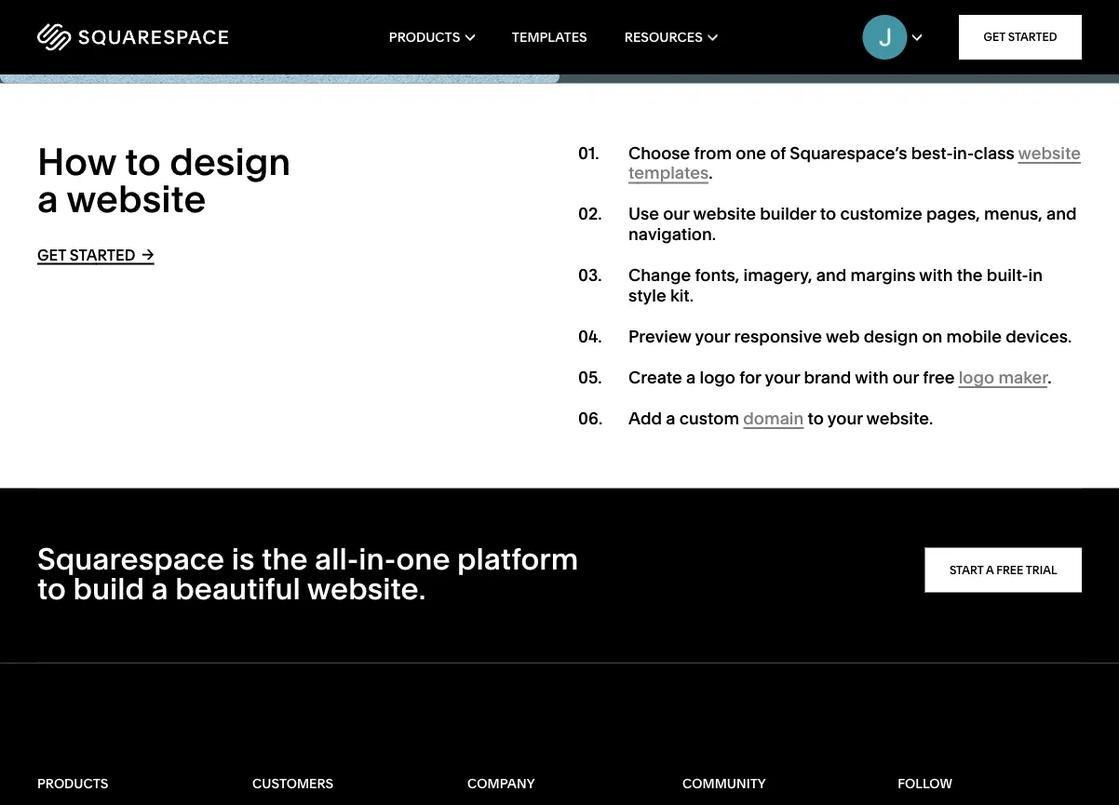 Task type: locate. For each thing, give the bounding box(es) containing it.
a inside how to design a website
[[37, 176, 58, 222]]

a inside the squarespace is the all‑in‑one platform to build a beautiful website.
[[151, 571, 168, 607]]

the
[[957, 265, 983, 285], [262, 541, 308, 577]]

0 vertical spatial get
[[984, 30, 1005, 44]]

started
[[1008, 30, 1057, 44], [70, 246, 135, 264]]

logo
[[700, 367, 736, 387], [959, 367, 995, 387]]

1 horizontal spatial website.
[[866, 408, 933, 429]]

class inside the access squarespace's best-in-class customer support.
[[843, 5, 884, 26]]

1 horizontal spatial and
[[1047, 204, 1077, 224]]

your right for
[[765, 367, 800, 387]]

resources
[[625, 29, 703, 45]]

our
[[663, 204, 690, 224], [893, 367, 919, 387]]

0 horizontal spatial class
[[843, 5, 884, 26]]

logo left for
[[700, 367, 736, 387]]

company
[[467, 776, 535, 792]]

to left build on the left
[[37, 571, 66, 607]]

our right 'use'
[[663, 204, 690, 224]]

1 horizontal spatial website
[[693, 204, 756, 224]]

squarespace's up customize
[[790, 142, 907, 163]]

website up →
[[66, 176, 206, 222]]

a
[[37, 176, 58, 222], [686, 367, 696, 387], [666, 408, 676, 429], [986, 563, 994, 577], [151, 571, 168, 607]]

.
[[709, 163, 713, 183], [1048, 367, 1052, 387]]

the left built-
[[957, 265, 983, 285]]

squarespace's
[[659, 5, 777, 26], [790, 142, 907, 163]]

1 vertical spatial design
[[864, 326, 918, 346]]

domain link
[[743, 408, 804, 429]]

. down devices.
[[1048, 367, 1052, 387]]

squarespace logo link
[[37, 23, 244, 51]]

0 vertical spatial started
[[1008, 30, 1057, 44]]

a right build on the left
[[151, 571, 168, 607]]

with right margins
[[919, 265, 953, 285]]

0 horizontal spatial started
[[70, 246, 135, 264]]

1 vertical spatial and
[[816, 265, 847, 285]]

logo right free
[[959, 367, 995, 387]]

our inside use our website builder to customize pages, menus, and navigation.
[[663, 204, 690, 224]]

1 vertical spatial website.
[[307, 571, 426, 607]]

fonts,
[[695, 265, 740, 285]]

preview your responsive web design on mobile devices.
[[629, 326, 1072, 346]]

0 horizontal spatial our
[[663, 204, 690, 224]]

website up fonts,
[[693, 204, 756, 224]]

0 vertical spatial best-
[[781, 5, 822, 26]]

get inside "get started →"
[[37, 246, 66, 264]]

0 vertical spatial squarespace's
[[659, 5, 777, 26]]

free
[[997, 563, 1024, 577]]

0 vertical spatial and
[[1047, 204, 1077, 224]]

best- inside the access squarespace's best-in-class customer support.
[[781, 5, 822, 26]]

website up "menus,"
[[1018, 142, 1081, 163]]

0 horizontal spatial the
[[262, 541, 308, 577]]

0 horizontal spatial website
[[66, 176, 206, 222]]

0 vertical spatial website.
[[866, 408, 933, 429]]

and left margins
[[816, 265, 847, 285]]

with
[[919, 265, 953, 285], [855, 367, 889, 387]]

1 vertical spatial get
[[37, 246, 66, 264]]

1 horizontal spatial in-
[[953, 142, 974, 163]]

builder
[[760, 204, 816, 224]]

0 horizontal spatial squarespace's
[[659, 5, 777, 26]]

0 vertical spatial with
[[919, 265, 953, 285]]

in-
[[822, 5, 843, 26], [953, 142, 974, 163]]

1 horizontal spatial logo
[[959, 367, 995, 387]]

a right add
[[666, 408, 676, 429]]

→
[[142, 245, 154, 263]]

squarespace logo image
[[37, 23, 228, 51]]

0 horizontal spatial website.
[[307, 571, 426, 607]]

get
[[984, 30, 1005, 44], [37, 246, 66, 264]]

website templates link
[[629, 142, 1081, 184]]

design inside how to design a website
[[170, 139, 291, 184]]

1 vertical spatial started
[[70, 246, 135, 264]]

and right "menus,"
[[1047, 204, 1077, 224]]

0 vertical spatial the
[[957, 265, 983, 285]]

to right the builder at right top
[[820, 204, 836, 224]]

beautiful
[[175, 571, 301, 607]]

with right brand
[[855, 367, 889, 387]]

best-
[[781, 5, 822, 26], [911, 142, 953, 163]]

create a logo for your brand with our free logo maker .
[[629, 367, 1052, 387]]

brand
[[804, 367, 851, 387]]

1 horizontal spatial products
[[389, 29, 460, 45]]

0 vertical spatial in-
[[822, 5, 843, 26]]

0 vertical spatial class
[[843, 5, 884, 26]]

0 vertical spatial design
[[170, 139, 291, 184]]

templates
[[629, 163, 709, 183]]

customers
[[252, 776, 334, 792]]

0 horizontal spatial design
[[170, 139, 291, 184]]

0 vertical spatial products
[[389, 29, 460, 45]]

a left free
[[986, 563, 994, 577]]

get for get started
[[984, 30, 1005, 44]]

1 horizontal spatial the
[[957, 265, 983, 285]]

change
[[629, 265, 691, 285]]

a for add
[[666, 408, 676, 429]]

0 horizontal spatial your
[[695, 326, 730, 346]]

support.
[[677, 26, 744, 46]]

the right is in the left bottom of the page
[[262, 541, 308, 577]]

your
[[695, 326, 730, 346], [765, 367, 800, 387], [828, 408, 863, 429]]

0 horizontal spatial logo
[[700, 367, 736, 387]]

0 vertical spatial our
[[663, 204, 690, 224]]

website. inside the squarespace is the all‑in‑one platform to build a beautiful website.
[[307, 571, 426, 607]]

design
[[170, 139, 291, 184], [864, 326, 918, 346]]

class
[[843, 5, 884, 26], [974, 142, 1015, 163]]

2 horizontal spatial website
[[1018, 142, 1081, 163]]

a up "get started →"
[[37, 176, 58, 222]]

style
[[629, 285, 666, 305]]

to
[[125, 139, 161, 184], [820, 204, 836, 224], [808, 408, 824, 429], [37, 571, 66, 607]]

1 horizontal spatial get
[[984, 30, 1005, 44]]

0 vertical spatial .
[[709, 163, 713, 183]]

and
[[1047, 204, 1077, 224], [816, 265, 847, 285]]

2 vertical spatial your
[[828, 408, 863, 429]]

1 horizontal spatial started
[[1008, 30, 1057, 44]]

website
[[1018, 142, 1081, 163], [66, 176, 206, 222], [693, 204, 756, 224]]

1 vertical spatial best-
[[911, 142, 953, 163]]

add
[[629, 408, 662, 429]]

of
[[770, 142, 786, 163]]

1 horizontal spatial our
[[893, 367, 919, 387]]

started inside "get started →"
[[70, 246, 135, 264]]

devices.
[[1006, 326, 1072, 346]]

0 horizontal spatial get
[[37, 246, 66, 264]]

mobile
[[947, 326, 1002, 346]]

0 horizontal spatial .
[[709, 163, 713, 183]]

0 horizontal spatial and
[[816, 265, 847, 285]]

products inside products button
[[389, 29, 460, 45]]

to right the how
[[125, 139, 161, 184]]

0 horizontal spatial with
[[855, 367, 889, 387]]

squarespace's up resources
[[659, 5, 777, 26]]

1 horizontal spatial class
[[974, 142, 1015, 163]]

customize
[[840, 204, 923, 224]]

1 vertical spatial the
[[262, 541, 308, 577]]

. left one
[[709, 163, 713, 183]]

2 horizontal spatial your
[[828, 408, 863, 429]]

platform
[[457, 541, 578, 577]]

choose from one of squarespace's best-in-class
[[629, 142, 1018, 163]]

1 vertical spatial squarespace's
[[790, 142, 907, 163]]

1 logo from the left
[[700, 367, 736, 387]]

1 horizontal spatial with
[[919, 265, 953, 285]]

1 horizontal spatial .
[[1048, 367, 1052, 387]]

1 vertical spatial your
[[765, 367, 800, 387]]

maker
[[999, 367, 1048, 387]]

0 horizontal spatial in-
[[822, 5, 843, 26]]

the inside the squarespace is the all‑in‑one platform to build a beautiful website.
[[262, 541, 308, 577]]

domain
[[743, 408, 804, 429]]

your right preview
[[695, 326, 730, 346]]

your down create a logo for your brand with our free logo maker .
[[828, 408, 863, 429]]

a right create
[[686, 367, 696, 387]]

0 horizontal spatial products
[[37, 776, 108, 792]]

0 horizontal spatial best-
[[781, 5, 822, 26]]

our left free
[[893, 367, 919, 387]]

website.
[[866, 408, 933, 429], [307, 571, 426, 607]]

products
[[389, 29, 460, 45], [37, 776, 108, 792]]

follow
[[898, 776, 953, 792]]



Task type: describe. For each thing, give the bounding box(es) containing it.
use
[[629, 204, 659, 224]]

1 horizontal spatial squarespace's
[[790, 142, 907, 163]]

start
[[950, 563, 984, 577]]

margins
[[851, 265, 916, 285]]

built-
[[987, 265, 1029, 285]]

one
[[736, 142, 766, 163]]

1 horizontal spatial your
[[765, 367, 800, 387]]

choose
[[629, 142, 690, 163]]

community
[[683, 776, 766, 792]]

navigation.
[[629, 224, 716, 244]]

use our website builder to customize pages, menus, and navigation.
[[629, 204, 1077, 244]]

from
[[694, 142, 732, 163]]

access squarespace's best-in-class customer support.
[[597, 5, 884, 46]]

squarespace's inside the access squarespace's best-in-class customer support.
[[659, 5, 777, 26]]

1 vertical spatial with
[[855, 367, 889, 387]]

a for start
[[986, 563, 994, 577]]

1 vertical spatial our
[[893, 367, 919, 387]]

started for get started
[[1008, 30, 1057, 44]]

get started →
[[37, 245, 154, 264]]

2 logo from the left
[[959, 367, 995, 387]]

to right domain
[[808, 408, 824, 429]]

resources button
[[625, 0, 717, 74]]

in- inside the access squarespace's best-in-class customer support.
[[822, 5, 843, 26]]

and inside change fonts, imagery, and margins with the built-in style kit.
[[816, 265, 847, 285]]

in
[[1029, 265, 1043, 285]]

to inside the squarespace is the all‑in‑one platform to build a beautiful website.
[[37, 571, 66, 607]]

templates link
[[512, 0, 587, 74]]

for
[[739, 367, 761, 387]]

menus,
[[984, 204, 1043, 224]]

responsive
[[734, 326, 822, 346]]

squarespace is the all‑in‑one platform to build a beautiful website.
[[37, 541, 578, 607]]

website inside how to design a website
[[66, 176, 206, 222]]

website inside website templates
[[1018, 142, 1081, 163]]

how
[[37, 139, 116, 184]]

started for get started →
[[70, 246, 135, 264]]

0 vertical spatial your
[[695, 326, 730, 346]]

get started
[[984, 30, 1057, 44]]

and inside use our website builder to customize pages, menus, and navigation.
[[1047, 204, 1077, 224]]

1 vertical spatial in-
[[953, 142, 974, 163]]

the inside change fonts, imagery, and margins with the built-in style kit.
[[957, 265, 983, 285]]

get started link
[[959, 15, 1082, 60]]

1 horizontal spatial best-
[[911, 142, 953, 163]]

website templates
[[629, 142, 1081, 183]]

1 horizontal spatial design
[[864, 326, 918, 346]]

start a free trial
[[950, 563, 1057, 577]]

a for create
[[686, 367, 696, 387]]

get for get started →
[[37, 246, 66, 264]]

is
[[232, 541, 255, 577]]

on
[[922, 326, 943, 346]]

products button
[[389, 0, 475, 74]]

1 vertical spatial class
[[974, 142, 1015, 163]]

kit.
[[670, 285, 694, 305]]

access
[[597, 5, 655, 26]]

1 vertical spatial products
[[37, 776, 108, 792]]

customer
[[597, 26, 673, 46]]

pages,
[[927, 204, 980, 224]]

build
[[73, 571, 144, 607]]

logo maker link
[[959, 367, 1048, 388]]

start a free trial link
[[925, 548, 1082, 593]]

change fonts, imagery, and margins with the built-in style kit.
[[629, 265, 1043, 305]]

to inside use our website builder to customize pages, menus, and navigation.
[[820, 204, 836, 224]]

squarespace
[[37, 541, 225, 577]]

create
[[629, 367, 682, 387]]

all‑in‑one
[[315, 541, 450, 577]]

website inside use our website builder to customize pages, menus, and navigation.
[[693, 204, 756, 224]]

with inside change fonts, imagery, and margins with the built-in style kit.
[[919, 265, 953, 285]]

preview
[[629, 326, 691, 346]]

web
[[826, 326, 860, 346]]

custom
[[680, 408, 739, 429]]

trial
[[1026, 563, 1057, 577]]

to inside how to design a website
[[125, 139, 161, 184]]

free
[[923, 367, 955, 387]]

templates
[[512, 29, 587, 45]]

add a custom domain to your website.
[[629, 408, 933, 429]]

imagery,
[[744, 265, 812, 285]]

how to design a website
[[37, 139, 291, 222]]

1 vertical spatial .
[[1048, 367, 1052, 387]]



Task type: vqa. For each thing, say whether or not it's contained in the screenshot.
bottommost in-
yes



